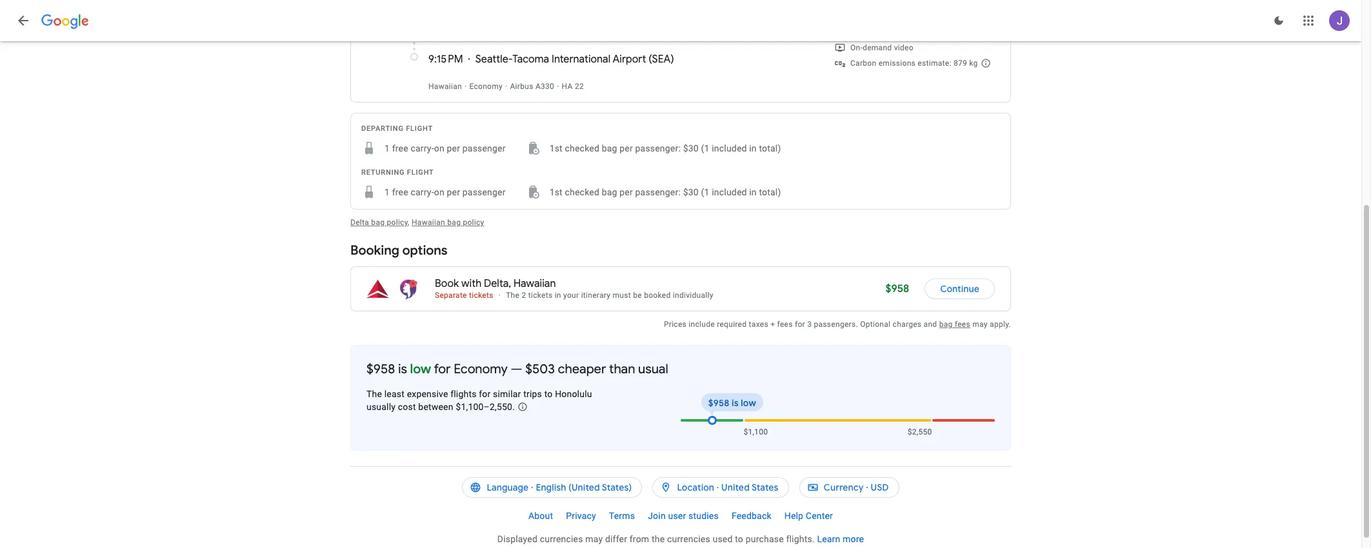 Task type: locate. For each thing, give the bounding box(es) containing it.
to right the trips
[[544, 389, 553, 400]]

0 vertical spatial first checked bag costs 30 us dollars per passenger (1 included in total) element
[[526, 141, 781, 156]]

1
[[385, 143, 390, 154], [385, 187, 390, 198]]

,
[[408, 218, 410, 227]]

1 vertical spatial $30
[[683, 187, 699, 198]]

usually
[[367, 402, 396, 412]]

delta bag policy , hawaiian bag policy
[[350, 218, 484, 227]]

may left the apply.
[[973, 320, 988, 329]]

1 1 free carry-on per passenger from the top
[[385, 143, 506, 154]]

passenger:
[[635, 143, 681, 154], [635, 187, 681, 198]]

currencies down join user studies link at the bottom
[[667, 534, 710, 545]]

terms
[[609, 511, 635, 522]]

2 vertical spatial in
[[555, 291, 561, 300]]

0 horizontal spatial may
[[585, 534, 603, 545]]

1 vertical spatial 1st checked bag per passenger: $30 (1 included in total)
[[550, 187, 781, 198]]

0 vertical spatial (1
[[701, 143, 710, 154]]

states
[[752, 482, 779, 494]]

0 vertical spatial to
[[544, 389, 553, 400]]

1 vertical spatial first checked bag costs 30 us dollars per passenger (1 included in total) element
[[526, 185, 781, 200]]

5
[[479, 34, 484, 44]]

0 horizontal spatial the
[[367, 389, 382, 400]]

prices
[[664, 320, 687, 329]]

tickets
[[469, 291, 493, 300], [528, 291, 553, 300]]

learn
[[817, 534, 841, 545]]

1 horizontal spatial fees
[[955, 320, 971, 329]]

2 included from the top
[[712, 187, 747, 198]]

0 vertical spatial passenger:
[[635, 143, 681, 154]]

1 vertical spatial checked
[[565, 187, 600, 198]]

the for the 2 tickets in your itinerary must be booked individually
[[506, 291, 520, 300]]

1 horizontal spatial tickets
[[528, 291, 553, 300]]

airbus a330
[[510, 82, 554, 91]]

1 horizontal spatial for
[[479, 389, 491, 400]]

the 2 tickets in your itinerary must be booked individually
[[506, 291, 714, 300]]

2 vertical spatial hawaiian
[[514, 278, 556, 291]]

carbon
[[851, 59, 877, 68]]

learn more link
[[817, 534, 864, 545]]

$958 is low
[[708, 398, 756, 409]]

with
[[461, 278, 482, 291]]

0 vertical spatial $958
[[886, 283, 909, 296]]

is for $958 is low for economy — $503 cheaper than usual
[[398, 362, 407, 378]]

flight
[[406, 125, 433, 133], [407, 169, 434, 177]]

currencies down privacy link
[[540, 534, 583, 545]]

on-
[[851, 43, 863, 52]]

feedback link
[[725, 506, 778, 527]]

0 vertical spatial carry-
[[411, 143, 434, 154]]

1 vertical spatial for
[[434, 362, 451, 378]]

bag
[[602, 143, 617, 154], [602, 187, 617, 198], [371, 218, 385, 227], [447, 218, 461, 227], [939, 320, 953, 329]]

0 vertical spatial checked
[[565, 143, 600, 154]]

continue button
[[925, 274, 995, 305]]

low
[[410, 362, 431, 378], [741, 398, 756, 409]]

returning
[[361, 169, 405, 177]]

travel
[[428, 34, 453, 44]]

1 passenger: from the top
[[635, 143, 681, 154]]

1 down departing
[[385, 143, 390, 154]]

2 free from the top
[[392, 187, 408, 198]]

1 for second the "first checked bag costs 30 us dollars per passenger (1 included in total)" 'element' from the top
[[385, 187, 390, 198]]

economy down seattle-
[[469, 82, 503, 91]]

change appearance image
[[1264, 5, 1295, 36]]

passenger
[[463, 143, 506, 154], [463, 187, 506, 198]]

economy up the flights
[[454, 362, 508, 378]]

checked
[[565, 143, 600, 154], [565, 187, 600, 198]]

2 checked from the top
[[565, 187, 600, 198]]

honolulu
[[555, 389, 592, 400]]

center
[[806, 511, 833, 522]]

879
[[954, 59, 967, 68]]

flight right departing
[[406, 125, 433, 133]]

1 down returning
[[385, 187, 390, 198]]

to right used
[[735, 534, 743, 545]]

1 horizontal spatial policy
[[463, 218, 484, 227]]

0 vertical spatial flight
[[406, 125, 433, 133]]

0 horizontal spatial policy
[[387, 218, 408, 227]]

1 free carry-on per passenger down the departing flight
[[385, 143, 506, 154]]

states)
[[602, 482, 632, 494]]

0 vertical spatial 1 free carry-on per passenger
[[385, 143, 506, 154]]

the least expensive flights for similar trips to honolulu usually cost between $1,100–2,550.
[[367, 389, 592, 412]]

free down the departing flight
[[392, 143, 408, 154]]

your
[[563, 291, 579, 300]]

1 vertical spatial passenger:
[[635, 187, 681, 198]]

may left differ
[[585, 534, 603, 545]]

prices include required taxes + fees for 3 passengers. optional charges and bag fees may apply.
[[664, 320, 1011, 329]]

be
[[633, 291, 642, 300]]

least
[[384, 389, 405, 400]]

for left 3
[[795, 320, 805, 329]]

0 vertical spatial may
[[973, 320, 988, 329]]

2 $30 from the top
[[683, 187, 699, 198]]

charges
[[893, 320, 922, 329]]

min
[[510, 34, 525, 44]]

kg
[[969, 59, 978, 68]]

1 checked from the top
[[565, 143, 600, 154]]

0 vertical spatial 1st
[[550, 143, 563, 154]]

from
[[630, 534, 649, 545]]

low up expensive
[[410, 362, 431, 378]]

optional
[[860, 320, 891, 329]]

studies
[[689, 511, 719, 522]]

policy up with
[[463, 218, 484, 227]]

booked
[[644, 291, 671, 300]]

the up usually
[[367, 389, 382, 400]]

on-demand video
[[851, 43, 914, 52]]

carry- up delta bag policy , hawaiian bag policy on the left top
[[411, 187, 434, 198]]

bag fees button
[[939, 320, 971, 329]]

2 (1 from the top
[[701, 187, 710, 198]]

for up $1,100–2,550. in the bottom of the page
[[479, 389, 491, 400]]

0 vertical spatial free
[[392, 143, 408, 154]]

1 vertical spatial carry-
[[411, 187, 434, 198]]

1 horizontal spatial the
[[506, 291, 520, 300]]

0 vertical spatial $30
[[683, 143, 699, 154]]

book
[[435, 278, 459, 291]]

1 horizontal spatial $958
[[708, 398, 730, 409]]

0 vertical spatial low
[[410, 362, 431, 378]]

0 vertical spatial passenger
[[463, 143, 506, 154]]

(1
[[701, 143, 710, 154], [701, 187, 710, 198]]

checked for second the "first checked bag costs 30 us dollars per passenger (1 included in total)" 'element' from the top
[[565, 187, 600, 198]]

estimate:
[[918, 59, 952, 68]]

hawaiian
[[428, 82, 462, 91], [412, 218, 445, 227], [514, 278, 556, 291]]

1 vertical spatial total)
[[759, 187, 781, 198]]

958 US dollars text field
[[886, 283, 909, 296]]

currency
[[824, 482, 864, 494]]

tickets down with
[[469, 291, 493, 300]]

tickets right the 2
[[528, 291, 553, 300]]

than
[[609, 362, 635, 378]]

1 vertical spatial $958
[[367, 362, 395, 378]]

join user studies
[[648, 511, 719, 522]]

0 horizontal spatial to
[[544, 389, 553, 400]]

0 horizontal spatial is
[[398, 362, 407, 378]]

0 vertical spatial included
[[712, 143, 747, 154]]

1 included from the top
[[712, 143, 747, 154]]

low up $1,100
[[741, 398, 756, 409]]

1 horizontal spatial may
[[973, 320, 988, 329]]

free down returning flight
[[392, 187, 408, 198]]

the inside the least expensive flights for similar trips to honolulu usually cost between $1,100–2,550.
[[367, 389, 382, 400]]

0 horizontal spatial low
[[410, 362, 431, 378]]

airbus
[[510, 82, 533, 91]]

1st checked bag per passenger: $30 (1 included in total)
[[550, 143, 781, 154], [550, 187, 781, 198]]

0 horizontal spatial tickets
[[469, 291, 493, 300]]

1 free carry-on per passenger up hawaiian bag policy link
[[385, 187, 506, 198]]

airport
[[613, 53, 646, 66]]

0 vertical spatial for
[[795, 320, 805, 329]]

1 free carry-on per passenger for second the "first checked bag costs 30 us dollars per passenger (1 included in total)" 'element' from the bottom
[[385, 143, 506, 154]]

seattle-
[[475, 53, 513, 66]]

hawaiian right ,
[[412, 218, 445, 227]]

1 vertical spatial 1
[[385, 187, 390, 198]]

2 horizontal spatial $958
[[886, 283, 909, 296]]

checked for second the "first checked bag costs 30 us dollars per passenger (1 included in total)" 'element' from the bottom
[[565, 143, 600, 154]]

hawaiian up the 2
[[514, 278, 556, 291]]

first checked bag costs 30 us dollars per passenger (1 included in total) element
[[526, 141, 781, 156], [526, 185, 781, 200]]

1 $30 from the top
[[683, 143, 699, 154]]

1 vertical spatial 1st
[[550, 187, 563, 198]]

2 total) from the top
[[759, 187, 781, 198]]

1 vertical spatial passenger
[[463, 187, 506, 198]]

1 1 from the top
[[385, 143, 390, 154]]

fees right and
[[955, 320, 971, 329]]

for up expensive
[[434, 362, 451, 378]]

1 vertical spatial flight
[[407, 169, 434, 177]]

flight right returning
[[407, 169, 434, 177]]

1 on from the top
[[434, 143, 445, 154]]

0 vertical spatial is
[[398, 362, 407, 378]]

0 vertical spatial 1st checked bag per passenger: $30 (1 included in total)
[[550, 143, 781, 154]]

1 vertical spatial 1 free carry-on per passenger
[[385, 187, 506, 198]]

45
[[497, 34, 507, 44]]

0 vertical spatial 1
[[385, 143, 390, 154]]

1 vertical spatial is
[[732, 398, 739, 409]]

0 horizontal spatial currencies
[[540, 534, 583, 545]]

1 free from the top
[[392, 143, 408, 154]]

2 passenger from the top
[[463, 187, 506, 198]]

1 horizontal spatial currencies
[[667, 534, 710, 545]]

0 vertical spatial economy
[[469, 82, 503, 91]]

flights.
[[786, 534, 815, 545]]

2 passenger: from the top
[[635, 187, 681, 198]]

2 1 free carry-on per passenger from the top
[[385, 187, 506, 198]]

learn more about price insights image
[[517, 402, 528, 413]]

itinerary
[[581, 291, 611, 300]]

1 vertical spatial (1
[[701, 187, 710, 198]]

2 policy from the left
[[463, 218, 484, 227]]

carry- down the departing flight
[[411, 143, 434, 154]]

0 horizontal spatial fees
[[777, 320, 793, 329]]

1 (1 from the top
[[701, 143, 710, 154]]

1 vertical spatial included
[[712, 187, 747, 198]]

$958 for $958 is low
[[708, 398, 730, 409]]

1 vertical spatial on
[[434, 187, 445, 198]]

fees right +
[[777, 320, 793, 329]]

for inside the least expensive flights for similar trips to honolulu usually cost between $1,100–2,550.
[[479, 389, 491, 400]]

usd
[[871, 482, 889, 494]]

the left the 2
[[506, 291, 520, 300]]

0 vertical spatial on
[[434, 143, 445, 154]]

is
[[398, 362, 407, 378], [732, 398, 739, 409]]

0 vertical spatial total)
[[759, 143, 781, 154]]

1 first checked bag costs 30 us dollars per passenger (1 included in total) element from the top
[[526, 141, 781, 156]]

2 vertical spatial for
[[479, 389, 491, 400]]

currencies
[[540, 534, 583, 545], [667, 534, 710, 545]]

1 horizontal spatial is
[[732, 398, 739, 409]]

 image
[[465, 82, 467, 91]]

1 vertical spatial free
[[392, 187, 408, 198]]

2
[[522, 291, 526, 300]]

delta bag policy link
[[350, 218, 408, 227]]

to inside the least expensive flights for similar trips to honolulu usually cost between $1,100–2,550.
[[544, 389, 553, 400]]

2 1 from the top
[[385, 187, 390, 198]]

for
[[795, 320, 805, 329], [434, 362, 451, 378], [479, 389, 491, 400]]

1 1st checked bag per passenger: $30 (1 included in total) from the top
[[550, 143, 781, 154]]

delta,
[[484, 278, 511, 291]]

total)
[[759, 143, 781, 154], [759, 187, 781, 198]]

emissions
[[879, 59, 916, 68]]

$503
[[525, 362, 555, 378]]

on
[[434, 143, 445, 154], [434, 187, 445, 198]]

1 horizontal spatial low
[[741, 398, 756, 409]]

0 horizontal spatial $958
[[367, 362, 395, 378]]

in
[[749, 143, 757, 154], [749, 187, 757, 198], [555, 291, 561, 300]]

Arrival time: 9:15 PM. text field
[[428, 53, 463, 66]]

time:
[[456, 34, 476, 44]]

displayed currencies may differ from the currencies used to purchase flights. learn more
[[497, 534, 864, 545]]

2 vertical spatial $958
[[708, 398, 730, 409]]

about link
[[522, 506, 560, 527]]

1 vertical spatial to
[[735, 534, 743, 545]]

policy up booking options
[[387, 218, 408, 227]]

1 vertical spatial low
[[741, 398, 756, 409]]

privacy
[[566, 511, 596, 522]]

1 vertical spatial the
[[367, 389, 382, 400]]

flight for returning flight
[[407, 169, 434, 177]]

0 vertical spatial the
[[506, 291, 520, 300]]

hawaiian down arrival time: 9:15 pm. text box
[[428, 82, 462, 91]]



Task type: describe. For each thing, give the bounding box(es) containing it.
trips
[[523, 389, 542, 400]]

$30 for second the "first checked bag costs 30 us dollars per passenger (1 included in total)" 'element' from the top
[[683, 187, 699, 198]]

2 carry- from the top
[[411, 187, 434, 198]]

similar
[[493, 389, 521, 400]]

travel time: 5 hr 45 min
[[428, 34, 525, 44]]

$1,100
[[744, 428, 768, 437]]

2 horizontal spatial for
[[795, 320, 805, 329]]

(united
[[569, 482, 600, 494]]

united states
[[722, 482, 779, 494]]

3
[[807, 320, 812, 329]]

1 currencies from the left
[[540, 534, 583, 545]]

booking options
[[350, 243, 448, 259]]

—
[[511, 362, 522, 378]]

language
[[487, 482, 529, 494]]

hawaiian bag policy link
[[412, 218, 484, 227]]

ha 22
[[562, 82, 584, 91]]

0 horizontal spatial for
[[434, 362, 451, 378]]

departing flight
[[361, 125, 433, 133]]

departing
[[361, 125, 404, 133]]

1 free carry-on per passenger for second the "first checked bag costs 30 us dollars per passenger (1 included in total)" 'element' from the top
[[385, 187, 506, 198]]

delta
[[350, 218, 369, 227]]

1 vertical spatial economy
[[454, 362, 508, 378]]

usual
[[638, 362, 668, 378]]

options
[[402, 243, 448, 259]]

book with delta, hawaiian
[[435, 278, 556, 291]]

help center
[[785, 511, 833, 522]]

continue
[[940, 283, 980, 295]]

2 first checked bag costs 30 us dollars per passenger (1 included in total) element from the top
[[526, 185, 781, 200]]

include
[[689, 320, 715, 329]]

returning flight
[[361, 169, 434, 177]]

passengers.
[[814, 320, 858, 329]]

2 on from the top
[[434, 187, 445, 198]]

flights
[[451, 389, 477, 400]]

the
[[652, 534, 665, 545]]

hr
[[486, 34, 495, 44]]

2 fees from the left
[[955, 320, 971, 329]]

apply.
[[990, 320, 1011, 329]]

separate tickets
[[435, 291, 493, 300]]

seattle-tacoma international airport (sea)
[[475, 53, 674, 66]]

0 vertical spatial hawaiian
[[428, 82, 462, 91]]

1 carry- from the top
[[411, 143, 434, 154]]

1 policy from the left
[[387, 218, 408, 227]]

expensive
[[407, 389, 448, 400]]

and
[[924, 320, 937, 329]]

free for second the "first checked bag costs 30 us dollars per passenger (1 included in total)" 'element' from the bottom
[[392, 143, 408, 154]]

2 1st from the top
[[550, 187, 563, 198]]

$958 for $958
[[886, 283, 909, 296]]

1 vertical spatial may
[[585, 534, 603, 545]]

2 currencies from the left
[[667, 534, 710, 545]]

1 vertical spatial in
[[749, 187, 757, 198]]

must
[[613, 291, 631, 300]]

feedback
[[732, 511, 772, 522]]

join user studies link
[[642, 506, 725, 527]]

is for $958 is low
[[732, 398, 739, 409]]

tacoma
[[513, 53, 549, 66]]

low for $958 is low for economy — $503 cheaper than usual
[[410, 362, 431, 378]]

separate
[[435, 291, 467, 300]]

individually
[[673, 291, 714, 300]]

1 1st from the top
[[550, 143, 563, 154]]

differ
[[605, 534, 627, 545]]

go back image
[[15, 13, 31, 28]]

cheaper
[[558, 362, 606, 378]]

help
[[785, 511, 804, 522]]

user
[[668, 511, 686, 522]]

video
[[894, 43, 914, 52]]

2 tickets from the left
[[528, 291, 553, 300]]

used
[[713, 534, 733, 545]]

location
[[677, 482, 714, 494]]

(1 for second the "first checked bag costs 30 us dollars per passenger (1 included in total)" 'element' from the top
[[701, 187, 710, 198]]

free for second the "first checked bag costs 30 us dollars per passenger (1 included in total)" 'element' from the top
[[392, 187, 408, 198]]

low for $958 is low
[[741, 398, 756, 409]]

purchase
[[746, 534, 784, 545]]

help center link
[[778, 506, 840, 527]]

carbon emissions estimate: 879 kilograms element
[[851, 59, 978, 68]]

$2,550
[[908, 428, 932, 437]]

1 passenger from the top
[[463, 143, 506, 154]]

2 1st checked bag per passenger: $30 (1 included in total) from the top
[[550, 187, 781, 198]]

1 fees from the left
[[777, 320, 793, 329]]

1 total) from the top
[[759, 143, 781, 154]]

english
[[536, 482, 566, 494]]

carbon emissions estimate: 879 kg
[[851, 59, 978, 68]]

privacy link
[[560, 506, 603, 527]]

a330
[[536, 82, 554, 91]]

the for the least expensive flights for similar trips to honolulu usually cost between $1,100–2,550.
[[367, 389, 382, 400]]

(1 for second the "first checked bag costs 30 us dollars per passenger (1 included in total)" 'element' from the bottom
[[701, 143, 710, 154]]

about
[[529, 511, 553, 522]]

more
[[843, 534, 864, 545]]

taxes
[[749, 320, 769, 329]]

$30 for second the "first checked bag costs 30 us dollars per passenger (1 included in total)" 'element' from the bottom
[[683, 143, 699, 154]]

booking
[[350, 243, 399, 259]]

$1,100–2,550.
[[456, 402, 515, 412]]

+
[[771, 320, 775, 329]]

demand
[[863, 43, 892, 52]]

1 for second the "first checked bag costs 30 us dollars per passenger (1 included in total)" 'element' from the bottom
[[385, 143, 390, 154]]

flight for departing flight
[[406, 125, 433, 133]]

(sea)
[[649, 53, 674, 66]]

1 tickets from the left
[[469, 291, 493, 300]]

1 horizontal spatial to
[[735, 534, 743, 545]]

0 vertical spatial in
[[749, 143, 757, 154]]

$958 for $958 is low for economy — $503 cheaper than usual
[[367, 362, 395, 378]]

between
[[418, 402, 453, 412]]

1 vertical spatial hawaiian
[[412, 218, 445, 227]]

9:15 pm
[[428, 53, 463, 66]]

terms link
[[603, 506, 642, 527]]

english (united states)
[[536, 482, 632, 494]]



Task type: vqa. For each thing, say whether or not it's contained in the screenshot.
the middle 'min'
no



